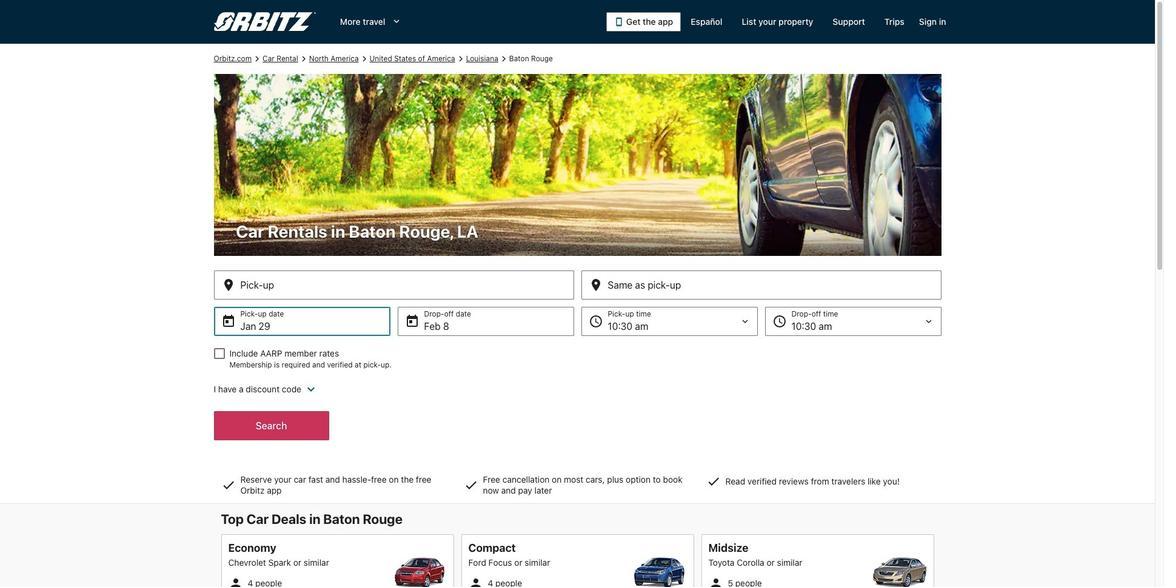 Task type: locate. For each thing, give the bounding box(es) containing it.
small image
[[469, 576, 483, 587], [709, 576, 723, 587]]

3 directional image from the left
[[455, 53, 466, 64]]

small image
[[228, 576, 243, 587]]

2 small image from the left
[[709, 576, 723, 587]]

directional image
[[252, 53, 263, 64]]

small image for ford focus image
[[469, 576, 483, 587]]

toyota corolla image
[[873, 557, 927, 587]]

0 horizontal spatial small image
[[469, 576, 483, 587]]

small image right chevrolet spark image
[[469, 576, 483, 587]]

1 small image from the left
[[469, 576, 483, 587]]

1 directional image from the left
[[298, 53, 309, 64]]

directional image
[[298, 53, 309, 64], [359, 53, 370, 64], [455, 53, 466, 64], [498, 53, 509, 64]]

main content
[[0, 44, 1156, 587]]

small image right ford focus image
[[709, 576, 723, 587]]

4 directional image from the left
[[498, 53, 509, 64]]

1 horizontal spatial small image
[[709, 576, 723, 587]]

download the app button image
[[614, 17, 624, 27]]



Task type: vqa. For each thing, say whether or not it's contained in the screenshot.
breadcrumbs region
yes



Task type: describe. For each thing, give the bounding box(es) containing it.
breadcrumbs region
[[0, 44, 1156, 504]]

chevrolet spark image
[[392, 557, 447, 587]]

2 directional image from the left
[[359, 53, 370, 64]]

small image for toyota corolla image
[[709, 576, 723, 587]]

ford focus image
[[632, 557, 687, 587]]

orbitz logo image
[[214, 12, 316, 32]]



